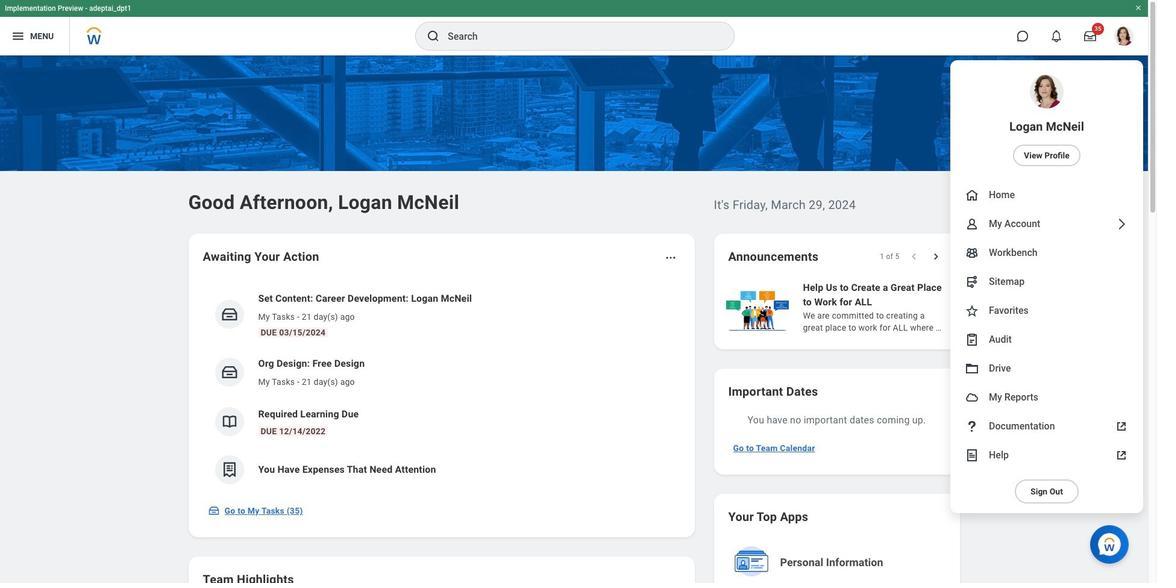 Task type: locate. For each thing, give the bounding box(es) containing it.
avatar image
[[965, 391, 979, 405]]

main content
[[0, 55, 1157, 583]]

document image
[[965, 448, 979, 463]]

6 menu item from the top
[[951, 297, 1143, 325]]

list
[[724, 280, 1157, 335], [203, 282, 680, 494]]

2 vertical spatial inbox image
[[208, 505, 220, 517]]

banner
[[0, 0, 1148, 514]]

chevron right image
[[1114, 217, 1129, 231]]

chevron right small image
[[930, 251, 942, 263]]

0 vertical spatial inbox image
[[220, 306, 238, 324]]

related actions image
[[665, 252, 677, 264]]

book open image
[[220, 413, 238, 431]]

status
[[880, 252, 900, 262]]

inbox image
[[220, 306, 238, 324], [220, 363, 238, 382], [208, 505, 220, 517]]

ext link image
[[1114, 420, 1129, 434]]

11 menu item from the top
[[951, 441, 1143, 470]]

justify image
[[11, 29, 25, 43]]

ext link image
[[1114, 448, 1129, 463]]

menu item
[[951, 60, 1143, 181], [951, 181, 1143, 210], [951, 210, 1143, 239], [951, 239, 1143, 268], [951, 268, 1143, 297], [951, 297, 1143, 325], [951, 325, 1143, 354], [951, 354, 1143, 383], [951, 383, 1143, 412], [951, 412, 1143, 441], [951, 441, 1143, 470]]

close environment banner image
[[1135, 4, 1142, 11]]

logan mcneil image
[[1114, 27, 1134, 46]]

menu
[[951, 60, 1143, 514]]

star image
[[965, 304, 979, 318]]

dashboard expenses image
[[220, 461, 238, 479]]

8 menu item from the top
[[951, 354, 1143, 383]]

2 menu item from the top
[[951, 181, 1143, 210]]

9 menu item from the top
[[951, 383, 1143, 412]]

inbox large image
[[1084, 30, 1096, 42]]



Task type: describe. For each thing, give the bounding box(es) containing it.
chevron left small image
[[908, 251, 920, 263]]

folder open image
[[965, 362, 979, 376]]

10 menu item from the top
[[951, 412, 1143, 441]]

paste image
[[965, 333, 979, 347]]

question image
[[965, 420, 979, 434]]

3 menu item from the top
[[951, 210, 1143, 239]]

endpoints image
[[965, 275, 979, 289]]

search image
[[426, 29, 441, 43]]

7 menu item from the top
[[951, 325, 1143, 354]]

1 horizontal spatial list
[[724, 280, 1157, 335]]

1 vertical spatial inbox image
[[220, 363, 238, 382]]

1 menu item from the top
[[951, 60, 1143, 181]]

contact card matrix manager image
[[965, 246, 979, 260]]

home image
[[965, 188, 979, 203]]

4 menu item from the top
[[951, 239, 1143, 268]]

Search Workday  search field
[[448, 23, 709, 49]]

0 horizontal spatial list
[[203, 282, 680, 494]]

notifications large image
[[1051, 30, 1063, 42]]

5 menu item from the top
[[951, 268, 1143, 297]]



Task type: vqa. For each thing, say whether or not it's contained in the screenshot.
6th menu item from the bottom of the page
yes



